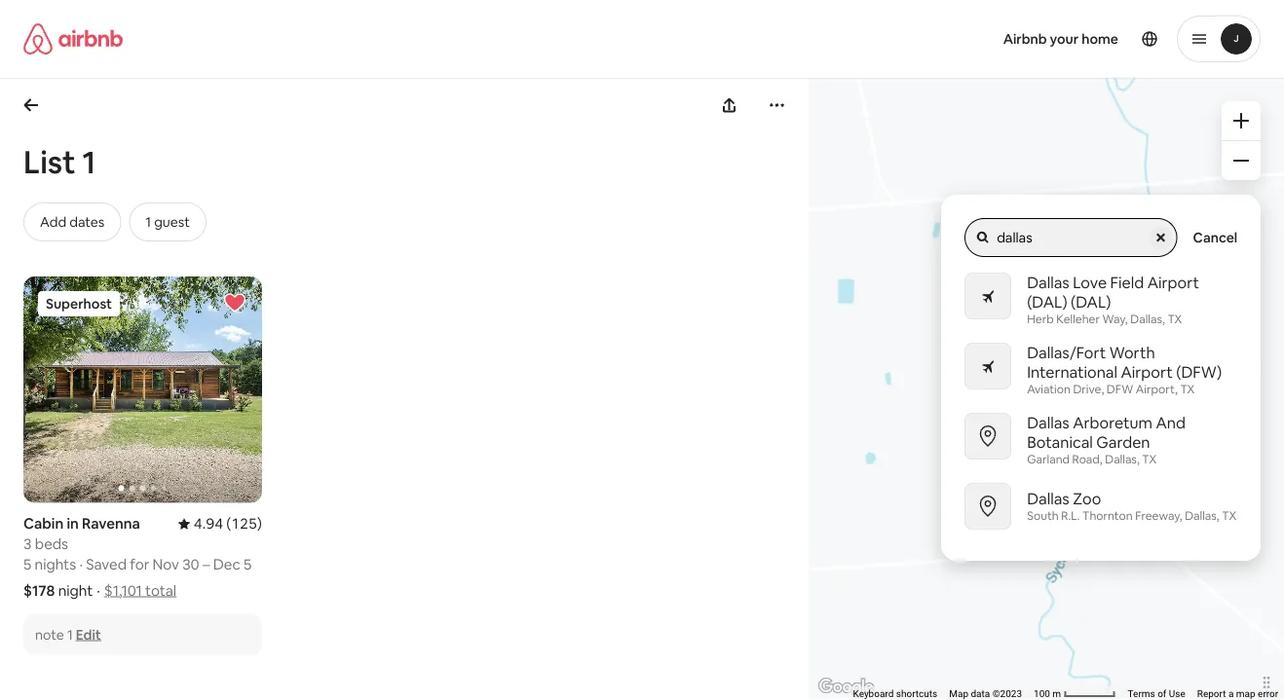 Task type: locate. For each thing, give the bounding box(es) containing it.
(dal)
[[1027, 292, 1068, 312], [1071, 292, 1111, 312]]

0 vertical spatial $178
[[1020, 380, 1050, 398]]

1 vertical spatial 󵀄
[[982, 356, 994, 376]]

1 inside dropdown button
[[146, 213, 151, 231]]

1 horizontal spatial $178
[[1020, 380, 1050, 398]]

dallas inside dallas love field airport (dal) (dal) herb kelleher way, dallas, tx
[[1027, 272, 1070, 292]]

1 horizontal spatial 1
[[82, 141, 96, 182]]

zoom in image
[[1234, 113, 1250, 129]]

dallas, inside dallas arboretum and botanical garden garland road, dallas, tx
[[1105, 452, 1140, 467]]

airport for international
[[1121, 362, 1173, 382]]

dallas for dallas arboretum and botanical garden
[[1027, 413, 1070, 433]]

dallas/fort
[[1027, 343, 1106, 363]]

terms
[[1128, 689, 1156, 700]]

airport,
[[1136, 382, 1178, 397]]

4.94 out of 5 average rating,  125 reviews image
[[178, 515, 262, 534]]

google image
[[814, 675, 879, 701]]

field
[[1111, 272, 1144, 292]]

list box
[[942, 265, 1261, 538]]

$1,101
[[104, 582, 142, 601]]

map
[[1237, 689, 1256, 700]]

arboretum
[[1073, 413, 1153, 433]]

󵀄
[[982, 286, 994, 306], [982, 356, 994, 376]]

cancel
[[1193, 229, 1238, 247]]

dallas down aviation
[[1027, 413, 1070, 433]]

1 vertical spatial dallas,
[[1105, 452, 1140, 467]]

list
[[23, 141, 76, 182]]

botanical
[[1027, 432, 1093, 452]]

1 horizontal spatial (dal)
[[1071, 292, 1111, 312]]

dallas, inside dallas zoo south r.l. thornton freeway, dallas, tx
[[1185, 509, 1220, 524]]

2 vertical spatial dallas
[[1027, 489, 1070, 509]]

0 horizontal spatial $178
[[23, 582, 55, 601]]

30
[[182, 556, 199, 575]]

1 vertical spatial ·
[[97, 582, 100, 601]]

0 horizontal spatial 1
[[67, 626, 73, 644]]

·
[[79, 556, 83, 575], [97, 582, 100, 601]]

· right night
[[97, 582, 100, 601]]

thornton
[[1083, 509, 1133, 524]]

1 horizontal spatial 5
[[244, 556, 252, 575]]

airport inside dallas love field airport (dal) (dal) herb kelleher way, dallas, tx
[[1148, 272, 1200, 292]]

1 vertical spatial dallas
[[1027, 413, 1070, 433]]

5 down 3
[[23, 556, 31, 575]]

dallas, right freeway,
[[1185, 509, 1220, 524]]

tx
[[1168, 312, 1182, 327], [1181, 382, 1195, 397], [1142, 452, 1157, 467], [1222, 509, 1237, 524]]

0 vertical spatial 1
[[82, 141, 96, 182]]

tx right freeway,
[[1222, 509, 1237, 524]]

option
[[942, 265, 1261, 335], [942, 335, 1261, 405]]

2 vertical spatial dallas,
[[1185, 509, 1220, 524]]

dallas left "zoo" on the right of page
[[1027, 489, 1070, 509]]

2 horizontal spatial 1
[[146, 213, 151, 231]]

0 horizontal spatial 5
[[23, 556, 31, 575]]

2 option from the top
[[942, 335, 1261, 405]]

tx down and
[[1142, 452, 1157, 467]]

tx up (dfw) in the bottom right of the page
[[1168, 312, 1182, 327]]

0 vertical spatial airport
[[1148, 272, 1200, 292]]

dallas,
[[1131, 312, 1165, 327], [1105, 452, 1140, 467], [1185, 509, 1220, 524]]

$178 button
[[1012, 375, 1082, 403]]

1 left edit button
[[67, 626, 73, 644]]

data
[[971, 689, 990, 700]]

1 horizontal spatial ·
[[97, 582, 100, 601]]

beds
[[35, 535, 68, 554]]

list 1
[[23, 141, 96, 182]]

edit button
[[76, 626, 101, 644]]

©2023
[[993, 689, 1022, 700]]

a
[[1229, 689, 1234, 700]]

tx inside dallas/fort worth international airport (dfw) aviation drive, dfw airport, tx
[[1181, 382, 1195, 397]]

airport right field
[[1148, 272, 1200, 292]]

0 vertical spatial dallas,
[[1131, 312, 1165, 327]]

report a map error
[[1197, 689, 1279, 700]]

2 󵀄 from the top
[[982, 356, 994, 376]]

keyboard shortcuts
[[853, 689, 938, 700]]

remove from wishlist: cabin in ravenna image
[[223, 291, 246, 315]]

map
[[949, 689, 969, 700]]

󵀄 for dallas
[[982, 286, 994, 306]]

2 dallas from the top
[[1027, 413, 1070, 433]]

5 right dec
[[244, 556, 252, 575]]

0 vertical spatial ·
[[79, 556, 83, 575]]

note 1 edit
[[35, 626, 101, 644]]

1 vertical spatial 1
[[146, 213, 151, 231]]

1 right list
[[82, 141, 96, 182]]

worth
[[1110, 343, 1155, 363]]

airport
[[1148, 272, 1200, 292], [1121, 362, 1173, 382]]

1 vertical spatial airport
[[1121, 362, 1173, 382]]

note
[[35, 626, 64, 644]]

edit
[[76, 626, 101, 644]]

dallas for dallas love field airport (dal) (dal)
[[1027, 272, 1070, 292]]

1 for list 1
[[82, 141, 96, 182]]

nov
[[153, 556, 179, 575]]

dallas inside dallas arboretum and botanical garden garland road, dallas, tx
[[1027, 413, 1070, 433]]

for
[[130, 556, 149, 575]]

shortcuts
[[896, 689, 938, 700]]

$178
[[1020, 380, 1050, 398], [23, 582, 55, 601]]

2 vertical spatial 1
[[67, 626, 73, 644]]

· left saved at the bottom left of page
[[79, 556, 83, 575]]

dfw
[[1107, 382, 1134, 397]]

1 guest button
[[129, 203, 207, 242]]

1 left guest
[[146, 213, 151, 231]]

0 vertical spatial 󵀄
[[982, 286, 994, 306]]

dallas up herb
[[1027, 272, 1070, 292]]

0 vertical spatial dallas
[[1027, 272, 1070, 292]]

dallas, right the way,
[[1131, 312, 1165, 327]]

dallas
[[1027, 272, 1070, 292], [1027, 413, 1070, 433], [1027, 489, 1070, 509]]

$178 down dallas/fort
[[1020, 380, 1050, 398]]

garland
[[1027, 452, 1070, 467]]

dallas arboretum and botanical garden garland road, dallas, tx
[[1027, 413, 1186, 467]]

1 option from the top
[[942, 265, 1261, 335]]

nights
[[35, 556, 76, 575]]

1 󵀄 from the top
[[982, 286, 994, 306]]

5
[[23, 556, 31, 575], [244, 556, 252, 575]]

international
[[1027, 362, 1118, 382]]

airport for field
[[1148, 272, 1200, 292]]

group
[[23, 277, 262, 503]]

kelleher
[[1057, 312, 1100, 327]]

guest
[[154, 213, 190, 231]]

0 horizontal spatial (dal)
[[1027, 292, 1068, 312]]

0 horizontal spatial ·
[[79, 556, 83, 575]]

dallas, inside dallas love field airport (dal) (dal) herb kelleher way, dallas, tx
[[1131, 312, 1165, 327]]

dallas, right road,
[[1105, 452, 1140, 467]]

tx right airport,
[[1181, 382, 1195, 397]]

airport left (dfw) in the bottom right of the page
[[1121, 362, 1173, 382]]

1 vertical spatial $178
[[23, 582, 55, 601]]

1 5 from the left
[[23, 556, 31, 575]]

1
[[82, 141, 96, 182], [146, 213, 151, 231], [67, 626, 73, 644]]

add
[[40, 213, 66, 231]]

$178 down nights
[[23, 582, 55, 601]]

Find a place or address field
[[997, 229, 1146, 247]]

your
[[1050, 30, 1079, 48]]

1 dallas from the top
[[1027, 272, 1070, 292]]

terms of use link
[[1128, 689, 1186, 700]]

airport inside dallas/fort worth international airport (dfw) aviation drive, dfw airport, tx
[[1121, 362, 1173, 382]]

dallas for dallas zoo
[[1027, 489, 1070, 509]]

dallas inside dallas zoo south r.l. thornton freeway, dallas, tx
[[1027, 489, 1070, 509]]

home
[[1082, 30, 1119, 48]]

3 dallas from the top
[[1027, 489, 1070, 509]]



Task type: describe. For each thing, give the bounding box(es) containing it.
way,
[[1103, 312, 1128, 327]]

saved
[[86, 556, 127, 575]]

aviation
[[1027, 382, 1071, 397]]

3
[[23, 535, 32, 554]]

zoo
[[1073, 489, 1102, 509]]

freeway,
[[1135, 509, 1183, 524]]

dallas love field airport (dal) (dal) herb kelleher way, dallas, tx
[[1027, 272, 1200, 327]]

total
[[145, 582, 177, 601]]

cancel button
[[1193, 228, 1238, 248]]

keyboard
[[853, 689, 894, 700]]

of
[[1158, 689, 1167, 700]]

m
[[1053, 689, 1061, 700]]

cabin
[[23, 515, 64, 534]]

(dfw)
[[1177, 362, 1222, 382]]

dec
[[213, 556, 240, 575]]

cabin in ravenna 3 beds 5 nights · saved for nov 30 – dec 5 $178 night · $1,101 total
[[23, 515, 252, 601]]

dallas zoo option
[[942, 476, 1261, 538]]

option containing dallas love field airport (dal) (dal)
[[942, 265, 1261, 335]]

zoom out image
[[1234, 153, 1250, 169]]

in
[[67, 515, 79, 534]]

add dates
[[40, 213, 105, 231]]

tx inside dallas love field airport (dal) (dal) herb kelleher way, dallas, tx
[[1168, 312, 1182, 327]]

dallas arboretum and botanical garden option
[[942, 405, 1261, 476]]

1 guest
[[146, 213, 190, 231]]

–
[[203, 556, 210, 575]]

terms of use
[[1128, 689, 1186, 700]]

100 m
[[1034, 689, 1064, 700]]

$178 inside $178 button
[[1020, 380, 1050, 398]]

option containing dallas/fort worth international airport (dfw)
[[942, 335, 1261, 405]]

report a map error link
[[1197, 689, 1279, 700]]

2 (dal) from the left
[[1071, 292, 1111, 312]]

1 (dal) from the left
[[1027, 292, 1068, 312]]

100
[[1034, 689, 1050, 700]]

use
[[1169, 689, 1186, 700]]

drive,
[[1073, 382, 1104, 397]]

tx inside dallas arboretum and botanical garden garland road, dallas, tx
[[1142, 452, 1157, 467]]

r.l.
[[1062, 509, 1080, 524]]

add dates button
[[23, 203, 121, 242]]

ravenna
[[82, 515, 140, 534]]

dallas/fort worth international airport (dfw) aviation drive, dfw airport, tx
[[1027, 343, 1222, 397]]

airbnb
[[1004, 30, 1047, 48]]

keyboard shortcuts button
[[853, 688, 938, 701]]

night
[[58, 582, 93, 601]]

herb
[[1027, 312, 1054, 327]]

dates
[[69, 213, 105, 231]]

$178 inside cabin in ravenna 3 beds 5 nights · saved for nov 30 – dec 5 $178 night · $1,101 total
[[23, 582, 55, 601]]

map data ©2023
[[949, 689, 1022, 700]]

profile element
[[666, 0, 1261, 78]]

report
[[1197, 689, 1226, 700]]

list box containing dallas love field airport (dal) (dal)
[[942, 265, 1261, 538]]

airbnb your home link
[[992, 19, 1131, 59]]

and
[[1156, 413, 1186, 433]]

4.94
[[194, 515, 223, 534]]

(125)
[[226, 515, 262, 534]]

dallas zoo south r.l. thornton freeway, dallas, tx
[[1027, 489, 1237, 524]]

󵀄 for dallas/fort
[[982, 356, 994, 376]]

south
[[1027, 509, 1059, 524]]

google map
including 1 saved stay. region
[[583, 0, 1285, 701]]

love
[[1073, 272, 1107, 292]]

2 5 from the left
[[244, 556, 252, 575]]

error
[[1258, 689, 1279, 700]]

4.94 (125)
[[194, 515, 262, 534]]

tx inside dallas zoo south r.l. thornton freeway, dallas, tx
[[1222, 509, 1237, 524]]

1 for note 1 edit
[[67, 626, 73, 644]]

garden
[[1097, 432, 1150, 452]]

road,
[[1073, 452, 1103, 467]]

100 m button
[[1028, 687, 1122, 701]]

$1,101 total button
[[104, 582, 177, 601]]

airbnb your home
[[1004, 30, 1119, 48]]



Task type: vqa. For each thing, say whether or not it's contained in the screenshot.
EDIT button
yes



